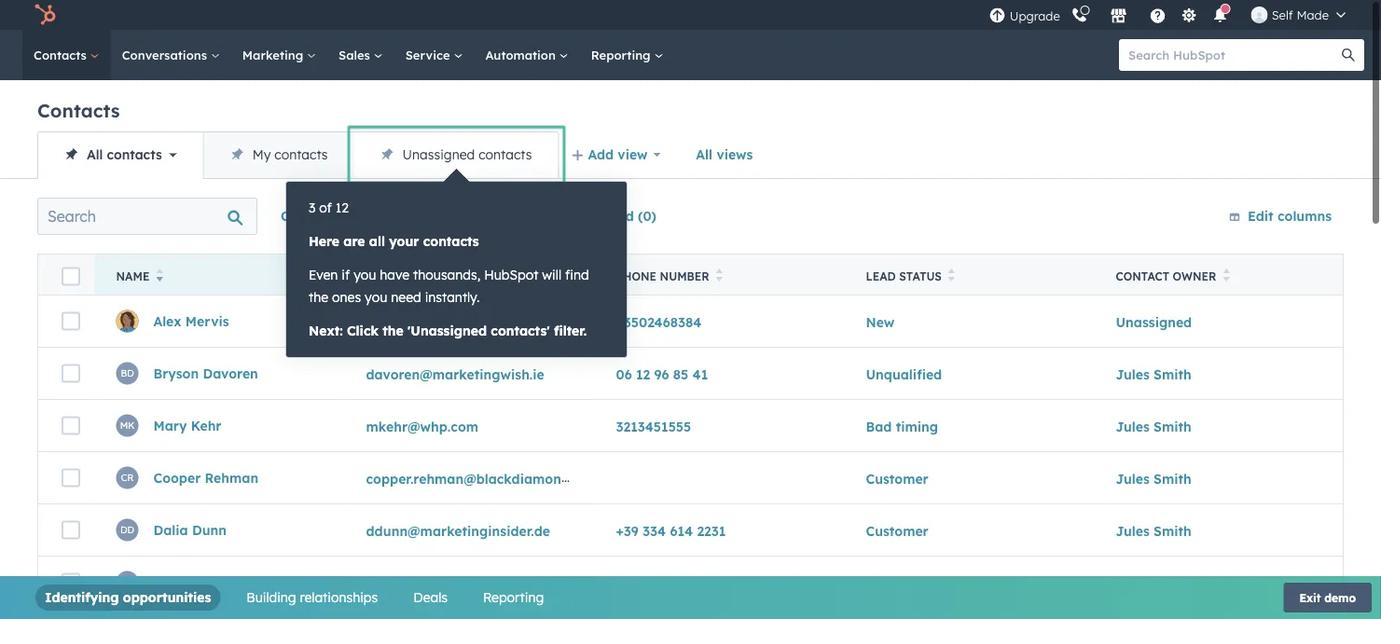 Task type: describe. For each thing, give the bounding box(es) containing it.
3 jules from the top
[[1116, 471, 1150, 487]]

3 of 12
[[309, 200, 349, 216]]

3 smith from the top
[[1154, 471, 1192, 487]]

copper.rehman@blackdiamond.com
[[366, 471, 601, 487]]

jules smith for 614
[[1116, 523, 1192, 539]]

marketing link
[[231, 30, 327, 80]]

timing
[[896, 418, 938, 435]]

1 vertical spatial 12
[[636, 366, 650, 382]]

number
[[660, 270, 710, 284]]

even if you have thousands, hubspot will find the ones you need instantly.
[[309, 267, 589, 305]]

add view
[[588, 146, 648, 163]]

1 vertical spatial the
[[383, 323, 404, 339]]

hubspot
[[484, 267, 539, 283]]

lead status button
[[844, 254, 1094, 295]]

jules for 614
[[1116, 523, 1150, 539]]

my contacts button
[[203, 132, 354, 178]]

1 vertical spatial you
[[365, 289, 387, 305]]

cooper rehman button
[[153, 470, 259, 486]]

press to sort. element for phone number
[[716, 269, 723, 284]]

have
[[380, 267, 410, 283]]

unassigned contacts
[[403, 146, 532, 163]]

the inside 'even if you have thousands, hubspot will find the ones you need instantly.'
[[309, 289, 328, 305]]

relationships
[[300, 589, 378, 606]]

smith for 6442533
[[1154, 575, 1192, 591]]

davoren
[[203, 365, 258, 382]]

exit demo button
[[1284, 583, 1372, 613]]

settings image
[[1181, 8, 1198, 25]]

exit
[[1300, 591, 1321, 605]]

jules for 96
[[1116, 366, 1150, 382]]

self
[[1272, 7, 1294, 22]]

calling icon button
[[1064, 3, 1096, 27]]

0 vertical spatial contacts
[[34, 47, 90, 62]]

'unassigned
[[408, 323, 487, 339]]

are
[[344, 233, 365, 250]]

+39
[[616, 523, 639, 539]]

0 vertical spatial 12
[[336, 200, 349, 216]]

your
[[389, 233, 419, 250]]

building
[[247, 589, 296, 606]]

mary kehr
[[153, 418, 222, 434]]

unassigned for unassigned
[[1116, 314, 1192, 330]]

owner for contact owner button
[[1173, 270, 1217, 284]]

(0)
[[638, 208, 657, 224]]

status
[[899, 270, 942, 284]]

alex
[[153, 313, 181, 329]]

press to sort. element for name
[[156, 269, 163, 284]]

search image
[[1342, 49, 1355, 62]]

contact owner for contact owner button
[[1116, 270, 1217, 284]]

identifying opportunities
[[45, 589, 211, 606]]

parker crain button
[[153, 574, 236, 591]]

customer button for +353 (0)90 6442533
[[866, 575, 929, 591]]

marketplaces button
[[1099, 0, 1139, 30]]

bad timing
[[866, 418, 938, 435]]

3
[[309, 200, 316, 216]]

parker crain
[[153, 574, 236, 591]]

phone
[[616, 270, 657, 284]]

3213451555 button
[[616, 418, 691, 435]]

1 vertical spatial reporting
[[483, 589, 544, 606]]

cooper
[[153, 470, 201, 486]]

contact owner button
[[269, 198, 401, 235]]

41
[[693, 366, 708, 382]]

new
[[866, 314, 895, 330]]

phone number
[[616, 270, 710, 284]]

contact for contact owner button
[[1116, 270, 1170, 284]]

alex mervis
[[153, 313, 229, 329]]

+3502468384 button
[[616, 314, 702, 330]]

identifying
[[45, 589, 119, 606]]

customer for +39 334 614 2231
[[866, 523, 929, 539]]

ruby anderson image
[[1251, 7, 1268, 23]]

contact owner button
[[1094, 254, 1344, 295]]

press to sort. image for lead status
[[948, 269, 955, 282]]

help image
[[1150, 8, 1167, 25]]

made
[[1297, 7, 1329, 22]]

automation
[[485, 47, 559, 62]]

all contacts button
[[38, 132, 203, 178]]

find
[[565, 267, 589, 283]]

contacts for unassigned contacts
[[479, 146, 532, 163]]

1 customer from the top
[[866, 471, 929, 487]]

conversations
[[122, 47, 211, 62]]

sales link
[[327, 30, 394, 80]]

press to sort. element for contact owner
[[1223, 269, 1230, 284]]

menu containing self made
[[988, 0, 1359, 30]]

search button
[[1333, 39, 1365, 71]]

3 jules smith button from the top
[[1116, 471, 1192, 487]]

bryson
[[153, 365, 199, 382]]

identifying opportunities button
[[45, 585, 211, 611]]

contacts'
[[491, 323, 550, 339]]

06
[[616, 366, 632, 382]]

notifications image
[[1212, 8, 1229, 25]]

service
[[405, 47, 454, 62]]

mary kehr button
[[153, 418, 222, 434]]

press to sort. image for phone number
[[716, 269, 723, 282]]

amervis@admiral-blue.com
[[366, 314, 547, 330]]

2231
[[697, 523, 726, 539]]

+3502468384
[[616, 314, 702, 330]]

my contacts
[[252, 146, 328, 163]]

here
[[309, 233, 340, 250]]

settings link
[[1178, 5, 1201, 25]]

name button
[[94, 254, 344, 295]]

1 vertical spatial contacts
[[37, 99, 120, 122]]

06 12 96 85 41
[[616, 366, 708, 382]]

next: click the 'unassigned contacts' filter.
[[309, 323, 587, 339]]

calling icon image
[[1071, 7, 1088, 24]]

contacts for my contacts
[[275, 146, 328, 163]]

lead
[[866, 270, 896, 284]]

all contacts
[[87, 146, 162, 163]]



Task type: locate. For each thing, give the bounding box(es) containing it.
3 customer button from the top
[[866, 575, 929, 591]]

2 customer button from the top
[[866, 523, 929, 539]]

press to sort. image right status at the top
[[948, 269, 955, 282]]

1 vertical spatial contact
[[1116, 270, 1170, 284]]

automation link
[[474, 30, 580, 80]]

1 horizontal spatial 12
[[636, 366, 650, 382]]

jules smith for 96
[[1116, 366, 1192, 382]]

owner inside button
[[1173, 270, 1217, 284]]

+39 334 614 2231
[[616, 523, 726, 539]]

5 smith from the top
[[1154, 575, 1192, 591]]

here are all your contacts
[[309, 233, 479, 250]]

press to sort. element right have
[[410, 269, 417, 284]]

all up search search box
[[87, 146, 103, 163]]

customer for +353 (0)90 6442533
[[866, 575, 929, 591]]

0 horizontal spatial contact
[[281, 208, 332, 224]]

1 horizontal spatial reporting
[[591, 47, 654, 62]]

3 customer from the top
[[866, 575, 929, 591]]

press to sort. element right status at the top
[[948, 269, 955, 284]]

1 press to sort. image from the left
[[156, 269, 163, 282]]

name
[[116, 270, 150, 284]]

press to sort. element inside name button
[[156, 269, 163, 284]]

1 vertical spatial owner
[[1173, 270, 1217, 284]]

614
[[670, 523, 693, 539]]

contacts down contacts link
[[37, 99, 120, 122]]

press to sort. image inside 'lead status' button
[[948, 269, 955, 282]]

press to sort. element right name
[[156, 269, 163, 284]]

menu
[[988, 0, 1359, 30]]

1 vertical spatial unassigned
[[1116, 314, 1192, 330]]

0 vertical spatial reporting
[[591, 47, 654, 62]]

press to sort. image inside name button
[[156, 269, 163, 282]]

5 jules smith from the top
[[1116, 575, 1192, 591]]

contact owner up unassigned 'button'
[[1116, 270, 1217, 284]]

advanced (0)
[[569, 208, 657, 224]]

1 horizontal spatial unassigned
[[1116, 314, 1192, 330]]

1 press to sort. element from the left
[[156, 269, 163, 284]]

owner inside popup button
[[336, 208, 376, 224]]

hubspot link
[[22, 4, 70, 26]]

jules smith button for 96
[[1116, 366, 1192, 382]]

1 vertical spatial customer
[[866, 523, 929, 539]]

phone number button
[[594, 254, 844, 295]]

copper.rehman@blackdiamond.com button
[[366, 469, 601, 487]]

5 jules smith button from the top
[[1116, 575, 1192, 591]]

1 press to sort. image from the left
[[410, 269, 417, 282]]

press to sort. image for contact owner
[[1223, 269, 1230, 282]]

contact inside popup button
[[281, 208, 332, 224]]

0 horizontal spatial press to sort. image
[[156, 269, 163, 282]]

2 customer from the top
[[866, 523, 929, 539]]

12 right of
[[336, 200, 349, 216]]

0 vertical spatial unassigned
[[403, 146, 475, 163]]

3213451555
[[616, 418, 691, 435]]

4 jules from the top
[[1116, 523, 1150, 539]]

owner up are
[[336, 208, 376, 224]]

press to sort. image inside phone number button
[[716, 269, 723, 282]]

advanced (0) button
[[538, 198, 669, 235]]

1 horizontal spatial contact
[[1116, 270, 1170, 284]]

0 horizontal spatial the
[[309, 289, 328, 305]]

press to sort. element for lead status
[[948, 269, 955, 284]]

press to sort. image for email
[[410, 269, 417, 282]]

all for all views
[[696, 146, 713, 163]]

thousands,
[[413, 267, 481, 283]]

ones
[[332, 289, 361, 305]]

marketing
[[242, 47, 307, 62]]

press to sort. element for email
[[410, 269, 417, 284]]

smith for 614
[[1154, 523, 1192, 539]]

mervis
[[185, 313, 229, 329]]

contact owner for contact owner popup button
[[281, 208, 376, 224]]

3 press to sort. image from the left
[[1223, 269, 1230, 282]]

bad timing button
[[866, 418, 938, 435]]

all views
[[696, 146, 753, 163]]

Search search field
[[37, 198, 257, 235]]

contact up here
[[281, 208, 332, 224]]

hubspot image
[[34, 4, 56, 26]]

(0)90
[[650, 575, 685, 591]]

help button
[[1142, 0, 1174, 30]]

2 horizontal spatial press to sort. image
[[1223, 269, 1230, 282]]

parker
[[153, 574, 197, 591]]

parker.crain@redapple.com
[[366, 575, 547, 591]]

press to sort. element inside contact owner button
[[1223, 269, 1230, 284]]

parker.crain@redapple.com button
[[366, 575, 547, 591]]

0 horizontal spatial owner
[[336, 208, 376, 224]]

1 jules smith button from the top
[[1116, 366, 1192, 382]]

1 all from the left
[[87, 146, 103, 163]]

contacts inside 'button'
[[479, 146, 532, 163]]

unassigned button
[[1116, 314, 1192, 330]]

contacts inside button
[[275, 146, 328, 163]]

the right click on the bottom of page
[[383, 323, 404, 339]]

2 all from the left
[[696, 146, 713, 163]]

customer button for +39 334 614 2231
[[866, 523, 929, 539]]

1 jules from the top
[[1116, 366, 1150, 382]]

smith for 96
[[1154, 366, 1192, 382]]

dalia dunn button
[[153, 522, 227, 538]]

4 jules smith from the top
[[1116, 523, 1192, 539]]

crain
[[201, 574, 236, 591]]

contact owner up here
[[281, 208, 376, 224]]

contact owner inside button
[[1116, 270, 1217, 284]]

jules smith button for 614
[[1116, 523, 1192, 539]]

3 jules smith from the top
[[1116, 471, 1192, 487]]

customer button
[[866, 471, 929, 487], [866, 523, 929, 539], [866, 575, 929, 591]]

view
[[618, 146, 648, 163]]

press to sort. image right have
[[410, 269, 417, 282]]

lead status
[[866, 270, 942, 284]]

0 vertical spatial customer
[[866, 471, 929, 487]]

exit demo
[[1300, 591, 1356, 605]]

2 jules from the top
[[1116, 418, 1150, 435]]

2 press to sort. element from the left
[[410, 269, 417, 284]]

2 vertical spatial customer
[[866, 575, 929, 591]]

+353 (0)90 6442533
[[616, 575, 743, 591]]

1 vertical spatial contact owner
[[1116, 270, 1217, 284]]

0 horizontal spatial reporting
[[483, 589, 544, 606]]

12 left 96
[[636, 366, 650, 382]]

jules
[[1116, 366, 1150, 382], [1116, 418, 1150, 435], [1116, 471, 1150, 487], [1116, 523, 1150, 539], [1116, 575, 1150, 591]]

all views button
[[684, 136, 765, 173]]

contacts for all contacts
[[107, 146, 162, 163]]

contacts inside popup button
[[107, 146, 162, 163]]

1 horizontal spatial press to sort. image
[[948, 269, 955, 282]]

owner up unassigned 'button'
[[1173, 270, 1217, 284]]

views
[[717, 146, 753, 163]]

press to sort. element
[[156, 269, 163, 284], [410, 269, 417, 284], [716, 269, 723, 284], [948, 269, 955, 284], [1223, 269, 1230, 284]]

1 horizontal spatial contact owner
[[1116, 270, 1217, 284]]

4 jules smith button from the top
[[1116, 523, 1192, 539]]

my
[[252, 146, 271, 163]]

press to sort. image inside contact owner button
[[1223, 269, 1230, 282]]

all inside all contacts popup button
[[87, 146, 103, 163]]

1 customer button from the top
[[866, 471, 929, 487]]

press to sort. image
[[156, 269, 163, 282], [948, 269, 955, 282], [1223, 269, 1230, 282]]

notifications button
[[1205, 0, 1237, 30]]

the down even
[[309, 289, 328, 305]]

jules smith for 6442533
[[1116, 575, 1192, 591]]

1 horizontal spatial the
[[383, 323, 404, 339]]

dalia dunn
[[153, 522, 227, 538]]

jules for 6442533
[[1116, 575, 1150, 591]]

unassigned contacts button
[[354, 132, 558, 178]]

contacts link
[[22, 30, 111, 80]]

press to sort. image
[[410, 269, 417, 282], [716, 269, 723, 282]]

contacts down hubspot link
[[34, 47, 90, 62]]

6442533
[[689, 575, 743, 591]]

mary
[[153, 418, 187, 434]]

mkehr@whp.com
[[366, 418, 479, 435]]

contact for contact owner popup button
[[281, 208, 332, 224]]

0 vertical spatial contact
[[281, 208, 332, 224]]

0 horizontal spatial unassigned
[[403, 146, 475, 163]]

4 smith from the top
[[1154, 523, 1192, 539]]

contact inside button
[[1116, 270, 1170, 284]]

2 jules smith from the top
[[1116, 418, 1192, 435]]

2 vertical spatial customer button
[[866, 575, 929, 591]]

1 horizontal spatial owner
[[1173, 270, 1217, 284]]

you down email
[[365, 289, 387, 305]]

0 vertical spatial the
[[309, 289, 328, 305]]

0 horizontal spatial all
[[87, 146, 103, 163]]

reporting button
[[483, 585, 544, 611]]

demo
[[1325, 591, 1356, 605]]

0 vertical spatial owner
[[336, 208, 376, 224]]

click
[[347, 323, 379, 339]]

alex mervis link
[[153, 313, 229, 329]]

upgrade image
[[989, 8, 1006, 25]]

unqualified button
[[866, 366, 942, 382]]

new button
[[866, 314, 895, 330]]

2 press to sort. image from the left
[[716, 269, 723, 282]]

1 smith from the top
[[1154, 366, 1192, 382]]

all left views
[[696, 146, 713, 163]]

0 horizontal spatial 12
[[336, 200, 349, 216]]

1 horizontal spatial press to sort. image
[[716, 269, 723, 282]]

06 12 96 85 41 button
[[616, 366, 708, 382]]

press to sort. element down edit columns button at the top of the page
[[1223, 269, 1230, 284]]

4 press to sort. element from the left
[[948, 269, 955, 284]]

press to sort. element inside 'lead status' button
[[948, 269, 955, 284]]

navigation containing all contacts
[[37, 132, 559, 179]]

navigation
[[37, 132, 559, 179]]

self made button
[[1240, 0, 1357, 30]]

dalia
[[153, 522, 188, 538]]

0 vertical spatial customer button
[[866, 471, 929, 487]]

2 jules smith button from the top
[[1116, 418, 1192, 435]]

contact up unassigned 'button'
[[1116, 270, 1170, 284]]

press to sort. image down edit columns button at the top of the page
[[1223, 269, 1230, 282]]

unassigned inside unassigned contacts 'button'
[[403, 146, 475, 163]]

Search HubSpot search field
[[1119, 39, 1348, 71]]

building relationships
[[247, 589, 378, 606]]

press to sort. element right the number at the top
[[716, 269, 723, 284]]

deals
[[413, 589, 448, 606]]

0 horizontal spatial press to sort. image
[[410, 269, 417, 282]]

jules smith button for 6442533
[[1116, 575, 1192, 591]]

bad
[[866, 418, 892, 435]]

ddunn@marketinginsider.de button
[[366, 523, 550, 539]]

davoren@marketingwish.ie button
[[366, 366, 545, 382]]

edit columns
[[1248, 208, 1332, 224]]

blue.com
[[488, 314, 547, 330]]

2 smith from the top
[[1154, 418, 1192, 435]]

even
[[309, 267, 338, 283]]

deals button
[[413, 585, 448, 611]]

all
[[369, 233, 385, 250]]

3 press to sort. element from the left
[[716, 269, 723, 284]]

1 vertical spatial customer button
[[866, 523, 929, 539]]

all
[[87, 146, 103, 163], [696, 146, 713, 163]]

12
[[336, 200, 349, 216], [636, 366, 650, 382]]

owner
[[336, 208, 376, 224], [1173, 270, 1217, 284]]

1 jules smith from the top
[[1116, 366, 1192, 382]]

reporting link
[[580, 30, 675, 80]]

0 vertical spatial contact owner
[[281, 208, 376, 224]]

contacts
[[34, 47, 90, 62], [37, 99, 120, 122]]

owner for contact owner popup button
[[336, 208, 376, 224]]

all inside all views button
[[696, 146, 713, 163]]

+353 (0)90 6442533 button
[[616, 575, 743, 591]]

press to sort. image right the number at the top
[[716, 269, 723, 282]]

you
[[354, 267, 376, 283], [365, 289, 387, 305]]

add
[[588, 146, 614, 163]]

rehman
[[205, 470, 259, 486]]

1 horizontal spatial all
[[696, 146, 713, 163]]

marketplaces image
[[1111, 8, 1127, 25]]

contact owner inside popup button
[[281, 208, 376, 224]]

of
[[319, 200, 332, 216]]

you right if
[[354, 267, 376, 283]]

edit columns button
[[1216, 198, 1344, 235]]

unassigned for unassigned contacts
[[403, 146, 475, 163]]

all for all contacts
[[87, 146, 103, 163]]

press to sort. element inside email button
[[410, 269, 417, 284]]

press to sort. image inside email button
[[410, 269, 417, 282]]

building relationships button
[[247, 585, 378, 611]]

press to sort. image for name
[[156, 269, 163, 282]]

if
[[342, 267, 350, 283]]

2 press to sort. image from the left
[[948, 269, 955, 282]]

5 press to sort. element from the left
[[1223, 269, 1230, 284]]

0 vertical spatial you
[[354, 267, 376, 283]]

columns
[[1278, 208, 1332, 224]]

press to sort. image right name
[[156, 269, 163, 282]]

kehr
[[191, 418, 222, 434]]

davoren@marketingwish.ie
[[366, 366, 545, 382]]

press to sort. element inside phone number button
[[716, 269, 723, 284]]

5 jules from the top
[[1116, 575, 1150, 591]]

0 horizontal spatial contact owner
[[281, 208, 376, 224]]



Task type: vqa. For each thing, say whether or not it's contained in the screenshot.


